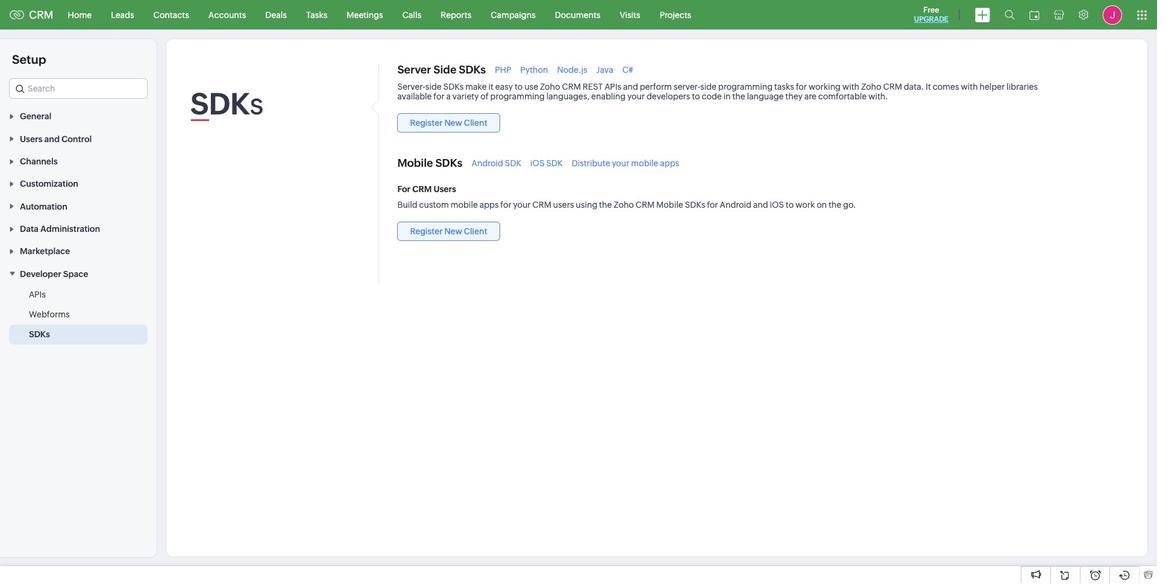 Task type: locate. For each thing, give the bounding box(es) containing it.
the inside server-side sdks make it easy to use zoho crm rest apis and perform server-side programming tasks for working with zoho crm data. it comes with helper libraries available for a variety of programming languages, enabling your developers to code in the language they are comfortable with.
[[733, 92, 746, 101]]

1 horizontal spatial with
[[962, 82, 979, 92]]

with right working
[[843, 82, 860, 92]]

0 vertical spatial register new client button
[[398, 113, 500, 133]]

comes
[[933, 82, 960, 92]]

register new client down a
[[410, 118, 488, 128]]

1 horizontal spatial mobile
[[657, 200, 684, 210]]

your right distribute
[[612, 158, 630, 168]]

your inside server-side sdks make it easy to use zoho crm rest apis and perform server-side programming tasks for working with zoho crm data. it comes with helper libraries available for a variety of programming languages, enabling your developers to code in the language they are comfortable with.
[[628, 92, 645, 101]]

sdks
[[459, 63, 486, 76], [444, 82, 464, 92], [436, 157, 463, 169], [685, 200, 706, 210], [29, 330, 50, 339]]

None field
[[9, 78, 148, 99]]

language
[[747, 92, 784, 101]]

1 horizontal spatial sdk
[[505, 158, 522, 168]]

register new client button for build custom mobile apps for your crm users using the zoho crm mobile sdks for android and ios to work on the go.
[[398, 222, 500, 241]]

register down available
[[410, 118, 443, 128]]

apps inside "for crm users build custom mobile apps for your crm users using the zoho crm mobile sdks for android and ios to work on the go."
[[480, 200, 499, 210]]

code
[[702, 92, 722, 101]]

and down "c#"
[[624, 82, 639, 92]]

to left code
[[692, 92, 701, 101]]

users
[[553, 200, 574, 210]]

side
[[426, 82, 442, 92], [701, 82, 717, 92]]

server-
[[398, 82, 426, 92]]

1 vertical spatial register new client
[[410, 227, 488, 236]]

users inside "for crm users build custom mobile apps for your crm users using the zoho crm mobile sdks for android and ios to work on the go."
[[434, 185, 456, 194]]

0 vertical spatial apis
[[605, 82, 622, 92]]

apis down developer
[[29, 290, 46, 300]]

1 horizontal spatial and
[[624, 82, 639, 92]]

sdk
[[191, 87, 250, 121], [505, 158, 522, 168], [547, 158, 563, 168]]

new down a
[[445, 118, 463, 128]]

side
[[434, 63, 457, 76]]

to left use
[[515, 82, 523, 92]]

your inside "for crm users build custom mobile apps for your crm users using the zoho crm mobile sdks for android and ios to work on the go."
[[514, 200, 531, 210]]

search image
[[1005, 10, 1016, 20]]

new down the 'custom' on the top left
[[445, 227, 463, 236]]

2 new from the top
[[445, 227, 463, 236]]

2 vertical spatial your
[[514, 200, 531, 210]]

tasks
[[775, 82, 795, 92]]

languages,
[[547, 92, 590, 101]]

and left control on the top left of page
[[44, 134, 60, 144]]

2 with from the left
[[962, 82, 979, 92]]

ios left work
[[770, 200, 785, 210]]

mobile up "for crm users build custom mobile apps for your crm users using the zoho crm mobile sdks for android and ios to work on the go."
[[632, 158, 659, 168]]

0 vertical spatial register new client
[[410, 118, 488, 128]]

1 vertical spatial new
[[445, 227, 463, 236]]

2 side from the left
[[701, 82, 717, 92]]

programming left the tasks
[[719, 82, 773, 92]]

0 horizontal spatial to
[[515, 82, 523, 92]]

ios
[[531, 158, 545, 168], [770, 200, 785, 210]]

apps up "for crm users build custom mobile apps for your crm users using the zoho crm mobile sdks for android and ios to work on the go."
[[661, 158, 680, 168]]

0 horizontal spatial mobile
[[398, 157, 433, 169]]

upgrade
[[915, 15, 949, 24]]

side left a
[[426, 82, 442, 92]]

data administration button
[[0, 218, 157, 240]]

calls
[[403, 10, 422, 20]]

c#
[[623, 65, 633, 74]]

1 horizontal spatial mobile
[[632, 158, 659, 168]]

accounts link
[[199, 0, 256, 29]]

1 horizontal spatial users
[[434, 185, 456, 194]]

0 horizontal spatial apis
[[29, 290, 46, 300]]

home link
[[58, 0, 101, 29]]

1 register new client button from the top
[[398, 113, 500, 133]]

users inside users and control dropdown button
[[20, 134, 42, 144]]

mobile
[[398, 157, 433, 169], [657, 200, 684, 210]]

apis down java link
[[605, 82, 622, 92]]

0 vertical spatial ios
[[531, 158, 545, 168]]

using
[[576, 200, 598, 210]]

comfortable
[[819, 92, 867, 101]]

2 horizontal spatial sdk
[[547, 158, 563, 168]]

your right enabling
[[628, 92, 645, 101]]

and inside dropdown button
[[44, 134, 60, 144]]

zoho right using
[[614, 200, 634, 210]]

it
[[926, 82, 932, 92]]

ios right android sdk
[[531, 158, 545, 168]]

2 register new client button from the top
[[398, 222, 500, 241]]

1 vertical spatial and
[[44, 134, 60, 144]]

webforms
[[29, 310, 70, 319]]

mobile right the 'custom' on the top left
[[451, 200, 478, 210]]

crm left users
[[533, 200, 552, 210]]

and inside server-side sdks make it easy to use zoho crm rest apis and perform server-side programming tasks for working with zoho crm data. it comes with helper libraries available for a variety of programming languages, enabling your developers to code in the language they are comfortable with.
[[624, 82, 639, 92]]

1 new from the top
[[445, 118, 463, 128]]

register down the 'custom' on the top left
[[410, 227, 443, 236]]

0 vertical spatial apps
[[661, 158, 680, 168]]

0 horizontal spatial ios
[[531, 158, 545, 168]]

and left work
[[754, 200, 769, 210]]

1 vertical spatial apis
[[29, 290, 46, 300]]

1 client from the top
[[464, 118, 488, 128]]

0 vertical spatial your
[[628, 92, 645, 101]]

1 vertical spatial your
[[612, 158, 630, 168]]

users up the 'custom' on the top left
[[434, 185, 456, 194]]

android sdk link
[[472, 158, 522, 168]]

register new client button down the 'custom' on the top left
[[398, 222, 500, 241]]

0 vertical spatial and
[[624, 82, 639, 92]]

2 register new client from the top
[[410, 227, 488, 236]]

the right using
[[599, 200, 612, 210]]

0 horizontal spatial zoho
[[540, 82, 561, 92]]

space
[[63, 269, 88, 279]]

0 vertical spatial new
[[445, 118, 463, 128]]

0 horizontal spatial apps
[[480, 200, 499, 210]]

java
[[597, 65, 614, 74]]

1 horizontal spatial zoho
[[614, 200, 634, 210]]

1 vertical spatial ios
[[770, 200, 785, 210]]

register new client button down a
[[398, 113, 500, 133]]

distribute your mobile apps link
[[572, 158, 680, 168]]

users down general
[[20, 134, 42, 144]]

1 register from the top
[[410, 118, 443, 128]]

data.
[[904, 82, 925, 92]]

programming down php
[[491, 92, 545, 101]]

zoho left data.
[[862, 82, 882, 92]]

1 vertical spatial client
[[464, 227, 488, 236]]

1 vertical spatial mobile
[[657, 200, 684, 210]]

0 horizontal spatial and
[[44, 134, 60, 144]]

1 vertical spatial apps
[[480, 200, 499, 210]]

0 horizontal spatial side
[[426, 82, 442, 92]]

1 register new client from the top
[[410, 118, 488, 128]]

apis
[[605, 82, 622, 92], [29, 290, 46, 300]]

users
[[20, 134, 42, 144], [434, 185, 456, 194]]

2 register from the top
[[410, 227, 443, 236]]

side left in
[[701, 82, 717, 92]]

android sdk
[[472, 158, 522, 168]]

1 horizontal spatial to
[[692, 92, 701, 101]]

mobile inside "for crm users build custom mobile apps for your crm users using the zoho crm mobile sdks for android and ios to work on the go."
[[451, 200, 478, 210]]

crm down node.js link
[[562, 82, 581, 92]]

1 vertical spatial register
[[410, 227, 443, 236]]

register new client button
[[398, 113, 500, 133], [398, 222, 500, 241]]

crm down the distribute your mobile apps link
[[636, 200, 655, 210]]

and inside "for crm users build custom mobile apps for your crm users using the zoho crm mobile sdks for android and ios to work on the go."
[[754, 200, 769, 210]]

0 vertical spatial android
[[472, 158, 504, 168]]

android inside "for crm users build custom mobile apps for your crm users using the zoho crm mobile sdks for android and ios to work on the go."
[[720, 200, 752, 210]]

1 horizontal spatial android
[[720, 200, 752, 210]]

customization button
[[0, 172, 157, 195]]

register new client down the 'custom' on the top left
[[410, 227, 488, 236]]

1 side from the left
[[426, 82, 442, 92]]

2 vertical spatial and
[[754, 200, 769, 210]]

1 horizontal spatial apis
[[605, 82, 622, 92]]

0 horizontal spatial mobile
[[451, 200, 478, 210]]

general button
[[0, 105, 157, 127]]

customization
[[20, 179, 78, 189]]

1 horizontal spatial side
[[701, 82, 717, 92]]

ios sdk
[[531, 158, 563, 168]]

home
[[68, 10, 92, 20]]

crm right for
[[413, 185, 432, 194]]

1 vertical spatial register new client button
[[398, 222, 500, 241]]

1 vertical spatial mobile
[[451, 200, 478, 210]]

1 horizontal spatial ios
[[770, 200, 785, 210]]

the right on
[[829, 200, 842, 210]]

the
[[733, 92, 746, 101], [599, 200, 612, 210], [829, 200, 842, 210]]

0 horizontal spatial users
[[20, 134, 42, 144]]

contacts
[[154, 10, 189, 20]]

reports
[[441, 10, 472, 20]]

they
[[786, 92, 803, 101]]

0 horizontal spatial android
[[472, 158, 504, 168]]

to left work
[[786, 200, 794, 210]]

mobile sdks
[[398, 157, 463, 169]]

new
[[445, 118, 463, 128], [445, 227, 463, 236]]

1 vertical spatial android
[[720, 200, 752, 210]]

0 vertical spatial client
[[464, 118, 488, 128]]

register new client for server-side sdks make it easy to use zoho crm rest apis and perform server-side programming tasks for working with zoho crm data. it comes with helper libraries available for a variety of programming languages, enabling your developers to code in the language they are comfortable with.
[[410, 118, 488, 128]]

1 with from the left
[[843, 82, 860, 92]]

register for build custom mobile apps for your crm users using the zoho crm mobile sdks for android and ios to work on the go.
[[410, 227, 443, 236]]

create menu image
[[976, 8, 991, 22]]

documents
[[555, 10, 601, 20]]

0 vertical spatial mobile
[[398, 157, 433, 169]]

zoho
[[540, 82, 561, 92], [862, 82, 882, 92], [614, 200, 634, 210]]

data
[[20, 224, 39, 234]]

0 vertical spatial users
[[20, 134, 42, 144]]

calls link
[[393, 0, 431, 29]]

accounts
[[209, 10, 246, 20]]

automation
[[20, 202, 67, 212]]

2 client from the top
[[464, 227, 488, 236]]

zoho right use
[[540, 82, 561, 92]]

crm left home link
[[29, 8, 53, 21]]

1 horizontal spatial the
[[733, 92, 746, 101]]

tasks link
[[297, 0, 337, 29]]

the right in
[[733, 92, 746, 101]]

1 vertical spatial users
[[434, 185, 456, 194]]

your left users
[[514, 200, 531, 210]]

calendar image
[[1030, 10, 1040, 20]]

client
[[464, 118, 488, 128], [464, 227, 488, 236]]

new for server-side sdks make it easy to use zoho crm rest apis and perform server-side programming tasks for working with zoho crm data. it comes with helper libraries available for a variety of programming languages, enabling your developers to code in the language they are comfortable with.
[[445, 118, 463, 128]]

apps down android sdk
[[480, 200, 499, 210]]

use
[[525, 82, 539, 92]]

python link
[[521, 65, 548, 74]]

php link
[[495, 65, 512, 74]]

with left the helper
[[962, 82, 979, 92]]

2 horizontal spatial the
[[829, 200, 842, 210]]

campaigns link
[[481, 0, 546, 29]]

0 horizontal spatial sdk
[[191, 87, 250, 121]]

0 horizontal spatial with
[[843, 82, 860, 92]]

2 horizontal spatial and
[[754, 200, 769, 210]]

0 vertical spatial register
[[410, 118, 443, 128]]

2 horizontal spatial to
[[786, 200, 794, 210]]

for
[[796, 82, 807, 92], [434, 92, 445, 101], [501, 200, 512, 210], [707, 200, 719, 210]]

android
[[472, 158, 504, 168], [720, 200, 752, 210]]



Task type: describe. For each thing, give the bounding box(es) containing it.
it
[[489, 82, 494, 92]]

users and control button
[[0, 127, 157, 150]]

free upgrade
[[915, 5, 949, 24]]

ios inside "for crm users build custom mobile apps for your crm users using the zoho crm mobile sdks for android and ios to work on the go."
[[770, 200, 785, 210]]

profile image
[[1104, 5, 1123, 24]]

sdk for ios sdk
[[547, 158, 563, 168]]

s
[[250, 87, 264, 121]]

node.js link
[[558, 65, 588, 74]]

reports link
[[431, 0, 481, 29]]

administration
[[40, 224, 100, 234]]

rest
[[583, 82, 603, 92]]

meetings link
[[337, 0, 393, 29]]

zoho inside "for crm users build custom mobile apps for your crm users using the zoho crm mobile sdks for android and ios to work on the go."
[[614, 200, 634, 210]]

work
[[796, 200, 816, 210]]

contacts link
[[144, 0, 199, 29]]

libraries
[[1007, 82, 1039, 92]]

new for build custom mobile apps for your crm users using the zoho crm mobile sdks for android and ios to work on the go.
[[445, 227, 463, 236]]

distribute your mobile apps
[[572, 158, 680, 168]]

free
[[924, 5, 940, 14]]

variety
[[453, 92, 479, 101]]

register for server-side sdks make it easy to use zoho crm rest apis and perform server-side programming tasks for working with zoho crm data. it comes with helper libraries available for a variety of programming languages, enabling your developers to code in the language they are comfortable with.
[[410, 118, 443, 128]]

php
[[495, 65, 512, 74]]

on
[[817, 200, 827, 210]]

crm left data.
[[884, 82, 903, 92]]

of
[[481, 92, 489, 101]]

leads link
[[101, 0, 144, 29]]

for crm users build custom mobile apps for your crm users using the zoho crm mobile sdks for android and ios to work on the go.
[[398, 185, 857, 210]]

general
[[20, 112, 51, 121]]

Search text field
[[10, 79, 147, 98]]

helper
[[980, 82, 1006, 92]]

developer space
[[20, 269, 88, 279]]

meetings
[[347, 10, 383, 20]]

users and control
[[20, 134, 92, 144]]

ios sdk link
[[531, 158, 563, 168]]

crm link
[[10, 8, 53, 21]]

make
[[466, 82, 487, 92]]

visits
[[620, 10, 641, 20]]

1 horizontal spatial apps
[[661, 158, 680, 168]]

sdk s
[[191, 87, 264, 121]]

enabling
[[592, 92, 626, 101]]

developer space region
[[0, 285, 157, 345]]

campaigns
[[491, 10, 536, 20]]

in
[[724, 92, 731, 101]]

channels button
[[0, 150, 157, 172]]

sdks inside developer space 'region'
[[29, 330, 50, 339]]

apis inside server-side sdks make it easy to use zoho crm rest apis and perform server-side programming tasks for working with zoho crm data. it comes with helper libraries available for a variety of programming languages, enabling your developers to code in the language they are comfortable with.
[[605, 82, 622, 92]]

with.
[[869, 92, 889, 101]]

profile element
[[1096, 0, 1130, 29]]

node.js
[[558, 65, 588, 74]]

developer
[[20, 269, 61, 279]]

for
[[398, 185, 411, 194]]

apis link
[[29, 289, 46, 301]]

projects link
[[650, 0, 702, 29]]

create menu element
[[969, 0, 998, 29]]

working
[[809, 82, 841, 92]]

client for build custom mobile apps for your crm users using the zoho crm mobile sdks for android and ios to work on the go.
[[464, 227, 488, 236]]

server
[[398, 63, 431, 76]]

marketplace
[[20, 247, 70, 257]]

0 vertical spatial mobile
[[632, 158, 659, 168]]

developers
[[647, 92, 691, 101]]

webforms link
[[29, 309, 70, 321]]

sdks inside server-side sdks make it easy to use zoho crm rest apis and perform server-side programming tasks for working with zoho crm data. it comes with helper libraries available for a variety of programming languages, enabling your developers to code in the language they are comfortable with.
[[444, 82, 464, 92]]

marketplace button
[[0, 240, 157, 263]]

sdk for android sdk
[[505, 158, 522, 168]]

go.
[[844, 200, 857, 210]]

leads
[[111, 10, 134, 20]]

projects
[[660, 10, 692, 20]]

automation button
[[0, 195, 157, 218]]

2 horizontal spatial zoho
[[862, 82, 882, 92]]

apis inside developer space 'region'
[[29, 290, 46, 300]]

easy
[[496, 82, 513, 92]]

0 horizontal spatial programming
[[491, 92, 545, 101]]

control
[[62, 134, 92, 144]]

visits link
[[611, 0, 650, 29]]

sdks inside "for crm users build custom mobile apps for your crm users using the zoho crm mobile sdks for android and ios to work on the go."
[[685, 200, 706, 210]]

are
[[805, 92, 817, 101]]

0 horizontal spatial the
[[599, 200, 612, 210]]

custom
[[419, 200, 449, 210]]

c# link
[[623, 65, 633, 74]]

a
[[447, 92, 451, 101]]

to inside "for crm users build custom mobile apps for your crm users using the zoho crm mobile sdks for android and ios to work on the go."
[[786, 200, 794, 210]]

server-
[[674, 82, 701, 92]]

server side sdks
[[398, 63, 486, 76]]

server-side sdks make it easy to use zoho crm rest apis and perform server-side programming tasks for working with zoho crm data. it comes with helper libraries available for a variety of programming languages, enabling your developers to code in the language they are comfortable with.
[[398, 82, 1039, 101]]

sdks link
[[29, 329, 50, 341]]

data administration
[[20, 224, 100, 234]]

python
[[521, 65, 548, 74]]

java link
[[597, 65, 614, 74]]

client for server-side sdks make it easy to use zoho crm rest apis and perform server-side programming tasks for working with zoho crm data. it comes with helper libraries available for a variety of programming languages, enabling your developers to code in the language they are comfortable with.
[[464, 118, 488, 128]]

developer space button
[[0, 263, 157, 285]]

perform
[[640, 82, 672, 92]]

documents link
[[546, 0, 611, 29]]

register new client for build custom mobile apps for your crm users using the zoho crm mobile sdks for android and ios to work on the go.
[[410, 227, 488, 236]]

mobile inside "for crm users build custom mobile apps for your crm users using the zoho crm mobile sdks for android and ios to work on the go."
[[657, 200, 684, 210]]

1 horizontal spatial programming
[[719, 82, 773, 92]]

deals link
[[256, 0, 297, 29]]

distribute
[[572, 158, 611, 168]]

tasks
[[306, 10, 328, 20]]

register new client button for server-side sdks make it easy to use zoho crm rest apis and perform server-side programming tasks for working with zoho crm data. it comes with helper libraries available for a variety of programming languages, enabling your developers to code in the language they are comfortable with.
[[398, 113, 500, 133]]

available
[[398, 92, 432, 101]]

search element
[[998, 0, 1023, 30]]



Task type: vqa. For each thing, say whether or not it's contained in the screenshot.
Signals element
no



